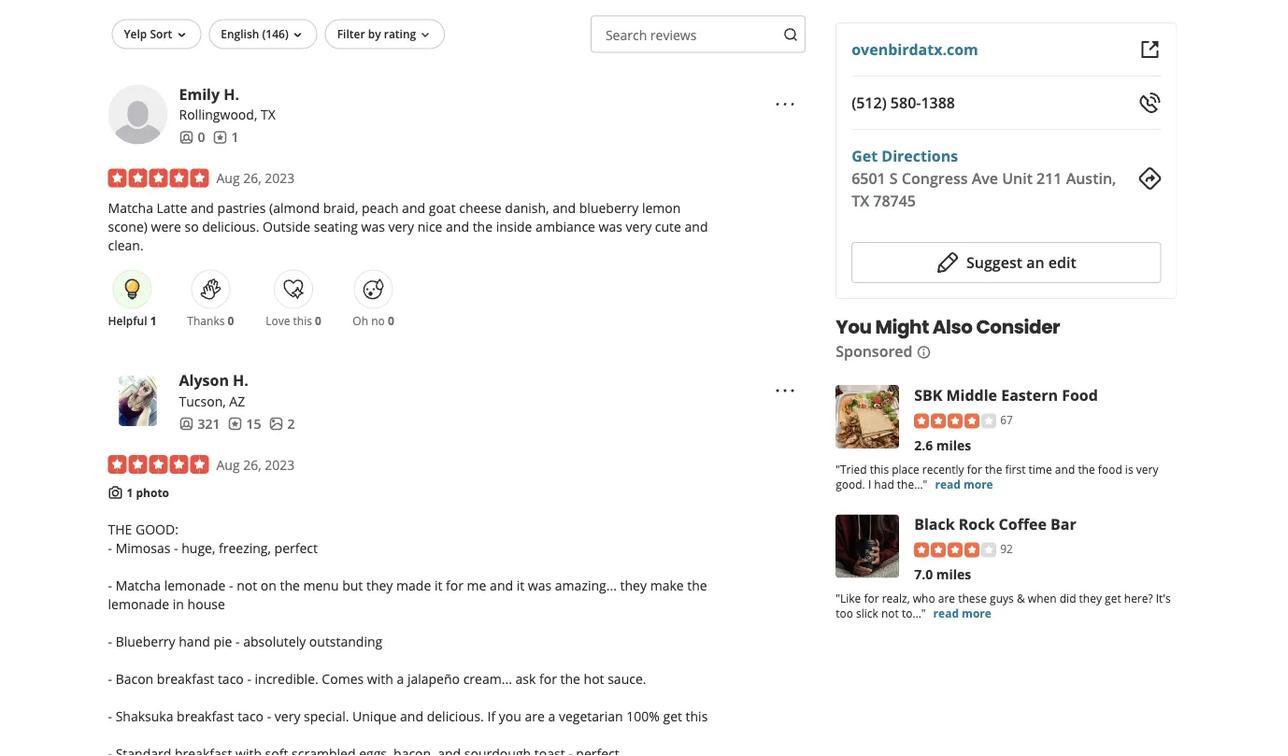 Task type: locate. For each thing, give the bounding box(es) containing it.
0 vertical spatial 4 star rating image
[[915, 414, 997, 429]]

0 vertical spatial friends element
[[179, 128, 205, 147]]

reviews element containing 15
[[228, 415, 261, 434]]

peach
[[362, 200, 399, 218]]

1 right 16 camera v2 icon
[[127, 486, 133, 501]]

1 vertical spatial menu image
[[774, 380, 797, 403]]

this right 100%
[[686, 708, 708, 726]]

1 2023 from the top
[[265, 170, 295, 188]]

english (146)
[[221, 26, 289, 42]]

1 it from the left
[[435, 577, 443, 595]]

tx down "6501" on the top right of page
[[852, 191, 870, 211]]

lemonade up house
[[164, 577, 226, 595]]

0 horizontal spatial they
[[366, 577, 393, 595]]

a right with
[[397, 671, 404, 689]]

0 horizontal spatial get
[[663, 708, 683, 726]]

1 vertical spatial matcha
[[116, 577, 161, 595]]

0 vertical spatial are
[[939, 591, 956, 606]]

1 5 star rating image from the top
[[108, 169, 209, 188]]

0 vertical spatial menu image
[[774, 94, 797, 116]]

1 vertical spatial this
[[870, 462, 889, 477]]

s
[[890, 168, 898, 188]]

1 right helpful on the left
[[150, 313, 157, 329]]

very down lemon
[[626, 218, 652, 236]]

and right me
[[490, 577, 513, 595]]

are inside '"like for realz, who are these guys & when did they get here? it's too slick not to…"'
[[939, 591, 956, 606]]

filter by rating
[[337, 26, 416, 42]]

0 vertical spatial read more link
[[935, 477, 994, 492]]

4 star rating image
[[915, 414, 997, 429], [915, 543, 997, 558]]

clean.
[[108, 237, 144, 255]]

get
[[1105, 591, 1122, 606], [663, 708, 683, 726]]

1 vertical spatial aug 26, 2023
[[216, 456, 295, 474]]

tucson,
[[179, 393, 226, 411]]

menu image
[[774, 94, 797, 116], [774, 380, 797, 403]]

1 miles from the top
[[937, 436, 972, 454]]

2 horizontal spatial 1
[[231, 129, 239, 146]]

1 vertical spatial h.
[[233, 371, 249, 391]]

0 vertical spatial tx
[[261, 106, 276, 124]]

2 (0 reactions) element from the left
[[315, 313, 322, 329]]

reviews element containing 1
[[213, 128, 239, 147]]

a
[[397, 671, 404, 689], [548, 708, 556, 726]]

read right to…"
[[934, 606, 959, 621]]

4 star rating image up 2.6 miles at the right of the page
[[915, 414, 997, 429]]

2 4 star rating image from the top
[[915, 543, 997, 558]]

0 horizontal spatial it
[[435, 577, 443, 595]]

miles right "7.0"
[[937, 566, 972, 584]]

16 chevron down v2 image inside english (146) dropdown button
[[290, 28, 305, 43]]

lemonade up blueberry
[[108, 596, 169, 614]]

this
[[293, 313, 312, 329], [870, 462, 889, 477], [686, 708, 708, 726]]

lemonade
[[164, 577, 226, 595], [108, 596, 169, 614]]

the left food
[[1078, 462, 1096, 477]]

for left me
[[446, 577, 464, 595]]

1 horizontal spatial 16 chevron down v2 image
[[290, 28, 305, 43]]

the left hot
[[561, 671, 581, 689]]

this inside "tried this place recently for the first time and the food is very good. i had the…"
[[870, 462, 889, 477]]

breakfast right shaksuka
[[177, 708, 234, 726]]

h. inside alyson h. tucson, az
[[233, 371, 249, 391]]

0 horizontal spatial (0 reactions) element
[[228, 313, 234, 329]]

2 5 star rating image from the top
[[108, 456, 209, 475]]

with
[[367, 671, 393, 689]]

4 star rating image up 7.0 miles
[[915, 543, 997, 558]]

middle
[[947, 385, 998, 405]]

16 friends v2 image left 321
[[179, 417, 194, 432]]

16 review v2 image
[[213, 130, 228, 145]]

1 vertical spatial read more
[[934, 606, 992, 621]]

1 vertical spatial aug
[[216, 456, 240, 474]]

0 vertical spatial 26,
[[243, 170, 262, 188]]

1 horizontal spatial tx
[[852, 191, 870, 211]]

0 vertical spatial this
[[293, 313, 312, 329]]

16 chevron down v2 image for sort
[[174, 28, 189, 43]]

photos element
[[269, 415, 295, 434]]

1 vertical spatial more
[[962, 606, 992, 621]]

0 vertical spatial aug 26, 2023
[[216, 170, 295, 188]]

read more link down 7.0 miles
[[934, 606, 992, 621]]

search image
[[784, 28, 799, 42]]

0 vertical spatial breakfast
[[157, 671, 214, 689]]

1 menu image from the top
[[774, 94, 797, 116]]

aug 26, 2023 for alyson h.
[[216, 456, 295, 474]]

photo of emily h. image
[[108, 85, 168, 145]]

1 vertical spatial 26,
[[243, 456, 262, 474]]

1 vertical spatial miles
[[937, 566, 972, 584]]

0 vertical spatial get
[[1105, 591, 1122, 606]]

you might also consider
[[836, 314, 1061, 340]]

menu image left sbk middle eastern food image
[[774, 380, 797, 403]]

reviews element down rollingwood,
[[213, 128, 239, 147]]

26, down 15
[[243, 456, 262, 474]]

read for black
[[934, 606, 959, 621]]

1 photo
[[127, 486, 169, 501]]

1 vertical spatial friends element
[[179, 415, 220, 434]]

black rock coffee bar image
[[836, 515, 900, 578]]

16 camera v2 image
[[108, 486, 123, 501]]

very
[[388, 218, 414, 236], [626, 218, 652, 236], [1137, 462, 1159, 477], [275, 708, 301, 726]]

matcha up scone)
[[108, 200, 153, 218]]

reviews element for alyson h.
[[228, 415, 261, 434]]

miles for rock
[[937, 566, 972, 584]]

pastries
[[217, 200, 266, 218]]

h. up az
[[233, 371, 249, 391]]

read more link up rock in the bottom right of the page
[[935, 477, 994, 492]]

aug 26, 2023 down 15
[[216, 456, 295, 474]]

1 vertical spatial reviews element
[[228, 415, 261, 434]]

not inside '- matcha lemonade - not on the menu but they made it for me and it was amazing... they make the lemonade in house'
[[237, 577, 257, 595]]

16 friends v2 image
[[179, 130, 194, 145], [179, 417, 194, 432]]

alyson
[[179, 371, 229, 391]]

16 chevron down v2 image
[[174, 28, 189, 43], [290, 28, 305, 43]]

friends element containing 0
[[179, 128, 205, 147]]

1 vertical spatial read
[[934, 606, 959, 621]]

1 (0 reactions) element from the left
[[228, 313, 234, 329]]

delicious. down pastries
[[202, 218, 259, 236]]

were
[[151, 218, 181, 236]]

aug
[[216, 170, 240, 188], [216, 456, 240, 474]]

and right unique
[[400, 708, 424, 726]]

me
[[467, 577, 487, 595]]

az
[[229, 393, 245, 411]]

1 aug 26, 2023 from the top
[[216, 170, 295, 188]]

time
[[1029, 462, 1053, 477]]

(0 reactions) element
[[228, 313, 234, 329], [315, 313, 322, 329], [388, 313, 394, 329]]

and up the ambiance
[[553, 200, 576, 218]]

1 horizontal spatial are
[[939, 591, 956, 606]]

2023 up (almond
[[265, 170, 295, 188]]

(0 reactions) element right thanks
[[228, 313, 234, 329]]

0 horizontal spatial not
[[237, 577, 257, 595]]

and right time
[[1055, 462, 1076, 477]]

for right recently at the bottom of the page
[[967, 462, 983, 477]]

2 horizontal spatial they
[[1080, 591, 1102, 606]]

h. inside emily h. rollingwood, tx
[[224, 84, 239, 104]]

1 4 star rating image from the top
[[915, 414, 997, 429]]

delicious.
[[202, 218, 259, 236], [427, 708, 484, 726]]

0 vertical spatial read
[[935, 477, 961, 492]]

16 review v2 image
[[228, 417, 243, 432]]

h.
[[224, 84, 239, 104], [233, 371, 249, 391]]

0 horizontal spatial are
[[525, 708, 545, 726]]

not inside '"like for realz, who are these guys & when did they get here? it's too slick not to…"'
[[882, 606, 899, 621]]

good.
[[836, 477, 866, 492]]

1 vertical spatial delicious.
[[427, 708, 484, 726]]

1 vertical spatial not
[[882, 606, 899, 621]]

0 horizontal spatial 16 chevron down v2 image
[[174, 28, 189, 43]]

reviews element for emily h.
[[213, 128, 239, 147]]

0 vertical spatial read more
[[935, 477, 994, 492]]

reviews
[[651, 27, 697, 45]]

read more
[[935, 477, 994, 492], [934, 606, 992, 621]]

1 horizontal spatial 1
[[150, 313, 157, 329]]

0 vertical spatial a
[[397, 671, 404, 689]]

ovenbirdatx.com
[[852, 39, 979, 59]]

for
[[967, 462, 983, 477], [446, 577, 464, 595], [864, 591, 879, 606], [539, 671, 557, 689]]

2 16 friends v2 image from the top
[[179, 417, 194, 432]]

a left "vegetarian"
[[548, 708, 556, 726]]

1 aug from the top
[[216, 170, 240, 188]]

16 chevron down v2 image right sort
[[174, 28, 189, 43]]

5 star rating image up photo
[[108, 456, 209, 475]]

2 miles from the top
[[937, 566, 972, 584]]

3 (0 reactions) element from the left
[[388, 313, 394, 329]]

aug down 16 review v2 image
[[216, 456, 240, 474]]

was down blueberry
[[599, 218, 623, 236]]

friends element left 16 review v2 icon
[[179, 128, 205, 147]]

1 horizontal spatial delicious.
[[427, 708, 484, 726]]

was down peach
[[361, 218, 385, 236]]

was left "amazing..."
[[528, 577, 552, 595]]

read more for rock
[[934, 606, 992, 621]]

taco for very
[[238, 708, 264, 726]]

2 menu image from the top
[[774, 380, 797, 403]]

they left make
[[620, 577, 647, 595]]

2 26, from the top
[[243, 456, 262, 474]]

(0 reactions) element right no
[[388, 313, 394, 329]]

5 star rating image up latte
[[108, 169, 209, 188]]

2 friends element from the top
[[179, 415, 220, 434]]

0 vertical spatial more
[[964, 477, 994, 492]]

1 vertical spatial breakfast
[[177, 708, 234, 726]]

it right made
[[435, 577, 443, 595]]

read more down 7.0 miles
[[934, 606, 992, 621]]

2 aug from the top
[[216, 456, 240, 474]]

1 16 friends v2 image from the top
[[179, 130, 194, 145]]

mimosas
[[116, 540, 171, 558]]

2 horizontal spatial (0 reactions) element
[[388, 313, 394, 329]]

1 horizontal spatial not
[[882, 606, 899, 621]]

16 chevron down v2 image for (146)
[[290, 28, 305, 43]]

tx
[[261, 106, 276, 124], [852, 191, 870, 211]]

4 star rating image for rock
[[915, 543, 997, 558]]

1 vertical spatial lemonade
[[108, 596, 169, 614]]

very inside "tried this place recently for the first time and the food is very good. i had the…"
[[1137, 462, 1159, 477]]

to…"
[[902, 606, 926, 621]]

0 vertical spatial matcha
[[108, 200, 153, 218]]

1 vertical spatial are
[[525, 708, 545, 726]]

0 horizontal spatial delicious.
[[202, 218, 259, 236]]

"tried
[[836, 462, 867, 477]]

16 chevron down v2 image inside yelp sort popup button
[[174, 28, 189, 43]]

aug up pastries
[[216, 170, 240, 188]]

26, up pastries
[[243, 170, 262, 188]]

1 vertical spatial a
[[548, 708, 556, 726]]

1 right 16 review v2 icon
[[231, 129, 239, 146]]

1 horizontal spatial (0 reactions) element
[[315, 313, 322, 329]]

taco down pie at bottom left
[[218, 671, 244, 689]]

reviews element
[[213, 128, 239, 147], [228, 415, 261, 434]]

not left the on on the bottom of page
[[237, 577, 257, 595]]

1 vertical spatial tx
[[852, 191, 870, 211]]

read
[[935, 477, 961, 492], [934, 606, 959, 621]]

suggest an edit button
[[852, 242, 1162, 283]]

here?
[[1125, 591, 1153, 606]]

was inside '- matcha lemonade - not on the menu but they made it for me and it was amazing... they make the lemonade in house'
[[528, 577, 552, 595]]

friends element down tucson,
[[179, 415, 220, 434]]

1 vertical spatial 2023
[[265, 456, 295, 474]]

for right "like on the right
[[864, 591, 879, 606]]

black rock coffee bar
[[915, 514, 1077, 534]]

consider
[[977, 314, 1061, 340]]

matcha
[[108, 200, 153, 218], [116, 577, 161, 595]]

delicious. left if
[[427, 708, 484, 726]]

0 vertical spatial not
[[237, 577, 257, 595]]

1 vertical spatial 5 star rating image
[[108, 456, 209, 475]]

read more link for rock
[[934, 606, 992, 621]]

0 horizontal spatial this
[[293, 313, 312, 329]]

1 horizontal spatial get
[[1105, 591, 1122, 606]]

so
[[185, 218, 199, 236]]

more left &
[[962, 606, 992, 621]]

1 for 1
[[231, 129, 239, 146]]

(0 reactions) element for oh no 0
[[388, 313, 394, 329]]

the good: - mimosas - huge, freezing, perfect
[[108, 521, 318, 558]]

miles up recently at the bottom of the page
[[937, 436, 972, 454]]

92
[[1001, 541, 1013, 557]]

aug 26, 2023 up pastries
[[216, 170, 295, 188]]

1 vertical spatial 1
[[150, 313, 157, 329]]

1 vertical spatial 16 friends v2 image
[[179, 417, 194, 432]]

menu image down search icon
[[774, 94, 797, 116]]

they right but
[[366, 577, 393, 595]]

it right me
[[517, 577, 525, 595]]

sbk
[[915, 385, 943, 405]]

1 vertical spatial read more link
[[934, 606, 992, 621]]

1388
[[921, 93, 956, 113]]

bacon
[[116, 671, 154, 689]]

16 info v2 image
[[917, 345, 932, 360]]

tx inside emily h. rollingwood, tx
[[261, 106, 276, 124]]

6501
[[852, 168, 886, 188]]

1 for 1 photo
[[127, 486, 133, 501]]

and down 'goat'
[[446, 218, 469, 236]]

2 aug 26, 2023 from the top
[[216, 456, 295, 474]]

get left here?
[[1105, 591, 1122, 606]]

miles for middle
[[937, 436, 972, 454]]

read right the…"
[[935, 477, 961, 492]]

are right who
[[939, 591, 956, 606]]

2
[[287, 415, 295, 433]]

2023 down 16 photos v2
[[265, 456, 295, 474]]

1
[[231, 129, 239, 146], [150, 313, 157, 329], [127, 486, 133, 501]]

coffee
[[999, 514, 1047, 534]]

the inside matcha latte and pastries (almond braid, peach and goat cheese danish, and blueberry lemon scone) were so delicious. outside seating was very nice and the inside ambiance was very cute and clean.
[[473, 218, 493, 236]]

they right did
[[1080, 591, 1102, 606]]

0 vertical spatial h.
[[224, 84, 239, 104]]

more up rock in the bottom right of the page
[[964, 477, 994, 492]]

the
[[473, 218, 493, 236], [986, 462, 1003, 477], [1078, 462, 1096, 477], [280, 577, 300, 595], [687, 577, 707, 595], [561, 671, 581, 689]]

friends element for emily h.
[[179, 128, 205, 147]]

0 horizontal spatial 1
[[127, 486, 133, 501]]

get right 100%
[[663, 708, 683, 726]]

1 photo link
[[127, 486, 169, 501]]

comes
[[322, 671, 364, 689]]

2 vertical spatial 1
[[127, 486, 133, 501]]

suggest
[[967, 252, 1023, 273]]

0 vertical spatial 16 friends v2 image
[[179, 130, 194, 145]]

menu image for alyson h.
[[774, 380, 797, 403]]

sbk middle eastern food image
[[836, 385, 900, 449]]

2 2023 from the top
[[265, 456, 295, 474]]

tx inside get directions 6501 s congress ave unit 211 austin, tx 78745
[[852, 191, 870, 211]]

they
[[366, 577, 393, 595], [620, 577, 647, 595], [1080, 591, 1102, 606]]

emily h. rollingwood, tx
[[179, 84, 276, 124]]

1 horizontal spatial was
[[528, 577, 552, 595]]

tx right rollingwood,
[[261, 106, 276, 124]]

0 vertical spatial aug
[[216, 170, 240, 188]]

2 horizontal spatial this
[[870, 462, 889, 477]]

photo of alyson h. image
[[108, 372, 168, 432]]

5 star rating image
[[108, 169, 209, 188], [108, 456, 209, 475]]

2 16 chevron down v2 image from the left
[[290, 28, 305, 43]]

(0 reactions) element right love
[[315, 313, 322, 329]]

taco down incredible.
[[238, 708, 264, 726]]

very right is
[[1137, 462, 1159, 477]]

-
[[108, 540, 112, 558], [174, 540, 178, 558], [108, 577, 112, 595], [229, 577, 233, 595], [108, 634, 112, 651], [236, 634, 240, 651], [108, 671, 112, 689], [247, 671, 251, 689], [108, 708, 112, 726], [267, 708, 271, 726]]

1 vertical spatial 4 star rating image
[[915, 543, 997, 558]]

too
[[836, 606, 854, 621]]

thanks
[[187, 313, 225, 329]]

yelp sort
[[124, 26, 172, 42]]

0 vertical spatial reviews element
[[213, 128, 239, 147]]

friends element containing 321
[[179, 415, 220, 434]]

this left place
[[870, 462, 889, 477]]

this right love
[[293, 313, 312, 329]]

1 horizontal spatial this
[[686, 708, 708, 726]]

outstanding
[[309, 634, 383, 651]]

in
[[173, 596, 184, 614]]

sbk middle eastern food
[[915, 385, 1098, 405]]

are
[[939, 591, 956, 606], [525, 708, 545, 726]]

1 vertical spatial taco
[[238, 708, 264, 726]]

(0 reactions) element for love this 0
[[315, 313, 322, 329]]

0 horizontal spatial was
[[361, 218, 385, 236]]

580-
[[891, 93, 921, 113]]

1 16 chevron down v2 image from the left
[[174, 28, 189, 43]]

photo
[[136, 486, 169, 501]]

0 horizontal spatial tx
[[261, 106, 276, 124]]

0 vertical spatial taco
[[218, 671, 244, 689]]

the right the on on the bottom of page
[[280, 577, 300, 595]]

  text field
[[591, 16, 806, 53]]

16 friends v2 image left 16 review v2 icon
[[179, 130, 194, 145]]

read more up rock in the bottom right of the page
[[935, 477, 994, 492]]

1 26, from the top
[[243, 170, 262, 188]]

are right you
[[525, 708, 545, 726]]

1 horizontal spatial it
[[517, 577, 525, 595]]

matcha down mimosas
[[116, 577, 161, 595]]

1 friends element from the top
[[179, 128, 205, 147]]

breakfast down hand
[[157, 671, 214, 689]]

the down cheese
[[473, 218, 493, 236]]

1 horizontal spatial they
[[620, 577, 647, 595]]

h. up rollingwood,
[[224, 84, 239, 104]]

friends element
[[179, 128, 205, 147], [179, 415, 220, 434]]

and right cute
[[685, 218, 708, 236]]

reviews element down az
[[228, 415, 261, 434]]

0 vertical spatial miles
[[937, 436, 972, 454]]

16 chevron down v2 image right (146)
[[290, 28, 305, 43]]

0 vertical spatial 1
[[231, 129, 239, 146]]

2023
[[265, 170, 295, 188], [265, 456, 295, 474]]

not right slick
[[882, 606, 899, 621]]

0 vertical spatial delicious.
[[202, 218, 259, 236]]

- bacon breakfast taco - incredible. comes with a jalapeño cream... ask for the hot sauce.
[[108, 671, 647, 689]]

0 vertical spatial 5 star rating image
[[108, 169, 209, 188]]

hot
[[584, 671, 605, 689]]

0 vertical spatial 2023
[[265, 170, 295, 188]]

black rock coffee bar link
[[915, 514, 1077, 534]]



Task type: vqa. For each thing, say whether or not it's contained in the screenshot.


Task type: describe. For each thing, give the bounding box(es) containing it.
16 friends v2 image for alyson
[[179, 417, 194, 432]]

24 pencil v2 image
[[937, 252, 959, 274]]

get directions 6501 s congress ave unit 211 austin, tx 78745
[[852, 146, 1117, 211]]

breakfast for bacon
[[157, 671, 214, 689]]

get inside '"like for realz, who are these guys & when did they get here? it's too slick not to…"'
[[1105, 591, 1122, 606]]

filter
[[337, 26, 365, 42]]

directions
[[882, 146, 959, 166]]

and inside '- matcha lemonade - not on the menu but they made it for me and it was amazing... they make the lemonade in house'
[[490, 577, 513, 595]]

danish,
[[505, 200, 549, 218]]

1 vertical spatial get
[[663, 708, 683, 726]]

i
[[869, 477, 872, 492]]

helpful 1
[[108, 313, 157, 329]]

1 horizontal spatial a
[[548, 708, 556, 726]]

congress
[[902, 168, 968, 188]]

rock
[[959, 514, 995, 534]]

2.6 miles
[[915, 436, 972, 454]]

and inside "tried this place recently for the first time and the food is very good. i had the…"
[[1055, 462, 1076, 477]]

english (146) button
[[209, 20, 318, 50]]

2 horizontal spatial was
[[599, 218, 623, 236]]

this for love
[[293, 313, 312, 329]]

jalapeño
[[408, 671, 460, 689]]

0 right thanks
[[228, 313, 234, 329]]

cream...
[[463, 671, 512, 689]]

0 horizontal spatial a
[[397, 671, 404, 689]]

no
[[371, 313, 385, 329]]

get
[[852, 146, 878, 166]]

they inside '"like for realz, who are these guys & when did they get here? it's too slick not to…"'
[[1080, 591, 1102, 606]]

the left first
[[986, 462, 1003, 477]]

(1 reaction) element
[[150, 313, 157, 329]]

menu image for emily h.
[[774, 94, 797, 116]]

eastern
[[1002, 385, 1058, 405]]

blueberry
[[579, 200, 639, 218]]

taco for incredible.
[[218, 671, 244, 689]]

breakfast for shaksuka
[[177, 708, 234, 726]]

matcha latte and pastries (almond braid, peach and goat cheese danish, and blueberry lemon scone) were so delicious. outside seating was very nice and the inside ambiance was very cute and clean.
[[108, 200, 708, 255]]

you
[[499, 708, 522, 726]]

if
[[488, 708, 496, 726]]

absolutely
[[243, 634, 306, 651]]

delicious. inside matcha latte and pastries (almond braid, peach and goat cheese danish, and blueberry lemon scone) were so delicious. outside seating was very nice and the inside ambiance was very cute and clean.
[[202, 218, 259, 236]]

guys
[[990, 591, 1014, 606]]

aug 26, 2023 for emily h.
[[216, 170, 295, 188]]

h. for emily h.
[[224, 84, 239, 104]]

oh no 0
[[353, 313, 394, 329]]

make
[[650, 577, 684, 595]]

place
[[892, 462, 920, 477]]

0 right love
[[315, 313, 322, 329]]

aug for alyson
[[216, 456, 240, 474]]

food
[[1098, 462, 1123, 477]]

helpful
[[108, 313, 147, 329]]

for inside '"like for realz, who are these guys & when did they get here? it's too slick not to…"'
[[864, 591, 879, 606]]

for right ask
[[539, 671, 557, 689]]

scone)
[[108, 218, 148, 236]]

first
[[1006, 462, 1026, 477]]

(512) 580-1388
[[852, 93, 956, 113]]

friends element for alyson h.
[[179, 415, 220, 434]]

2 it from the left
[[517, 577, 525, 595]]

sponsored
[[836, 341, 913, 361]]

matcha inside matcha latte and pastries (almond braid, peach and goat cheese danish, and blueberry lemon scone) were so delicious. outside seating was very nice and the inside ambiance was very cute and clean.
[[108, 200, 153, 218]]

ask
[[516, 671, 536, 689]]

(0 reactions) element for thanks 0
[[228, 313, 234, 329]]

2 vertical spatial this
[[686, 708, 708, 726]]

cheese
[[459, 200, 502, 218]]

seating
[[314, 218, 358, 236]]

alyson h. tucson, az
[[179, 371, 249, 411]]

and up nice
[[402, 200, 426, 218]]

0 right no
[[388, 313, 394, 329]]

latte
[[157, 200, 187, 218]]

suggest an edit
[[967, 252, 1077, 273]]

these
[[959, 591, 987, 606]]

sort
[[150, 26, 172, 42]]

nice
[[418, 218, 443, 236]]

read more link for middle
[[935, 477, 994, 492]]

realz,
[[882, 591, 910, 606]]

who
[[913, 591, 936, 606]]

26, for emily h.
[[243, 170, 262, 188]]

read for sbk
[[935, 477, 961, 492]]

get directions link
[[852, 146, 959, 166]]

&
[[1017, 591, 1025, 606]]

matcha inside '- matcha lemonade - not on the menu but they made it for me and it was amazing... they make the lemonade in house'
[[116, 577, 161, 595]]

ave
[[972, 168, 999, 188]]

incredible.
[[255, 671, 319, 689]]

ovenbirdatx.com link
[[852, 39, 979, 59]]

menu
[[303, 577, 339, 595]]

16 friends v2 image for emily
[[179, 130, 194, 145]]

cute
[[655, 218, 682, 236]]

more for rock
[[962, 606, 992, 621]]

sbk middle eastern food link
[[915, 385, 1098, 405]]

h. for alyson h.
[[233, 371, 249, 391]]

yelp
[[124, 26, 147, 42]]

24 external link v2 image
[[1139, 38, 1162, 61]]

- shaksuka breakfast taco - very special. unique and delicious. if you are a vegetarian 100% get this
[[108, 708, 708, 726]]

this for "tried
[[870, 462, 889, 477]]

the right make
[[687, 577, 707, 595]]

special.
[[304, 708, 349, 726]]

16 chevron down v2 image
[[418, 28, 433, 43]]

english
[[221, 26, 259, 42]]

2.6
[[915, 436, 933, 454]]

did
[[1060, 591, 1077, 606]]

24 directions v2 image
[[1139, 167, 1162, 190]]

26, for alyson h.
[[243, 456, 262, 474]]

emily h. link
[[179, 84, 239, 104]]

67
[[1001, 412, 1013, 427]]

2023 for alyson h.
[[265, 456, 295, 474]]

- matcha lemonade - not on the menu but they made it for me and it was amazing... they make the lemonade in house
[[108, 577, 707, 614]]

thanks 0
[[187, 313, 234, 329]]

black
[[915, 514, 955, 534]]

4 star rating image for middle
[[915, 414, 997, 429]]

2023 for emily h.
[[265, 170, 295, 188]]

for inside '- matcha lemonade - not on the menu but they made it for me and it was amazing... they make the lemonade in house'
[[446, 577, 464, 595]]

0 vertical spatial lemonade
[[164, 577, 226, 595]]

lemon
[[642, 200, 681, 218]]

recently
[[923, 462, 965, 477]]

for inside "tried this place recently for the first time and the food is very good. i had the…"
[[967, 462, 983, 477]]

16 photos v2 image
[[269, 417, 284, 432]]

might
[[876, 314, 929, 340]]

austin,
[[1066, 168, 1117, 188]]

and up so
[[191, 200, 214, 218]]

love this 0
[[266, 313, 322, 329]]

very down incredible.
[[275, 708, 301, 726]]

rating
[[384, 26, 416, 42]]

emily
[[179, 84, 220, 104]]

unique
[[353, 708, 397, 726]]

(146)
[[262, 26, 289, 42]]

by
[[368, 26, 381, 42]]

5 star rating image for alyson
[[108, 456, 209, 475]]

(512)
[[852, 93, 887, 113]]

321
[[198, 415, 220, 433]]

read more for middle
[[935, 477, 994, 492]]

aug for emily
[[216, 170, 240, 188]]

rollingwood,
[[179, 106, 257, 124]]

"tried this place recently for the first time and the food is very good. i had the…"
[[836, 462, 1159, 492]]

very down peach
[[388, 218, 414, 236]]

(almond
[[269, 200, 320, 218]]

"like
[[836, 591, 861, 606]]

the
[[108, 521, 132, 539]]

oh
[[353, 313, 368, 329]]

when
[[1028, 591, 1057, 606]]

perfect
[[275, 540, 318, 558]]

5 star rating image for emily
[[108, 169, 209, 188]]

more for middle
[[964, 477, 994, 492]]

0 left 16 review v2 icon
[[198, 129, 205, 146]]

78745
[[874, 191, 916, 211]]

24 phone v2 image
[[1139, 92, 1162, 114]]

outside
[[263, 218, 311, 236]]



